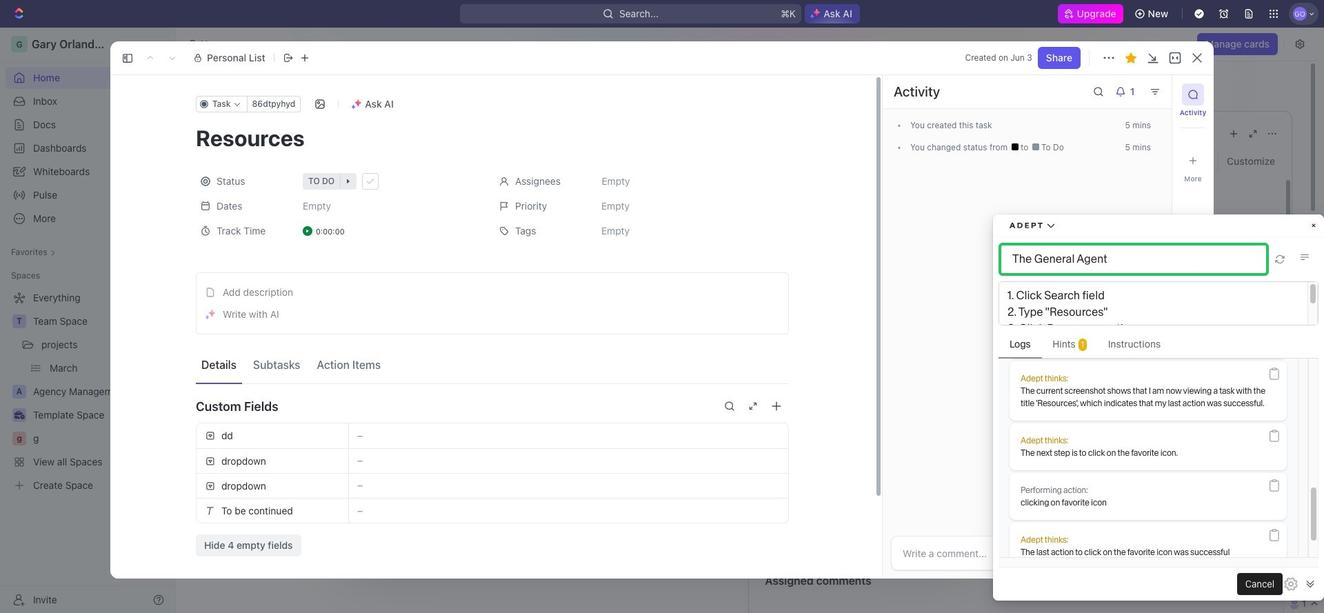 Task type: vqa. For each thing, say whether or not it's contained in the screenshot.
Custom Fields element
yes



Task type: describe. For each thing, give the bounding box(es) containing it.
custom fields element
[[196, 423, 789, 557]]

team space, , element
[[12, 315, 26, 328]]

sidebar navigation
[[0, 28, 176, 613]]

Search tasks... text field
[[1080, 151, 1218, 172]]



Task type: locate. For each thing, give the bounding box(es) containing it.
task sidebar content section
[[880, 75, 1172, 579]]

Edit task name text field
[[196, 125, 789, 151]]

tab list
[[196, 346, 789, 384]]

tree inside "sidebar" navigation
[[6, 287, 170, 497]]

task sidebar navigation tab list
[[1178, 83, 1209, 571]]

tree
[[6, 287, 170, 497]]



